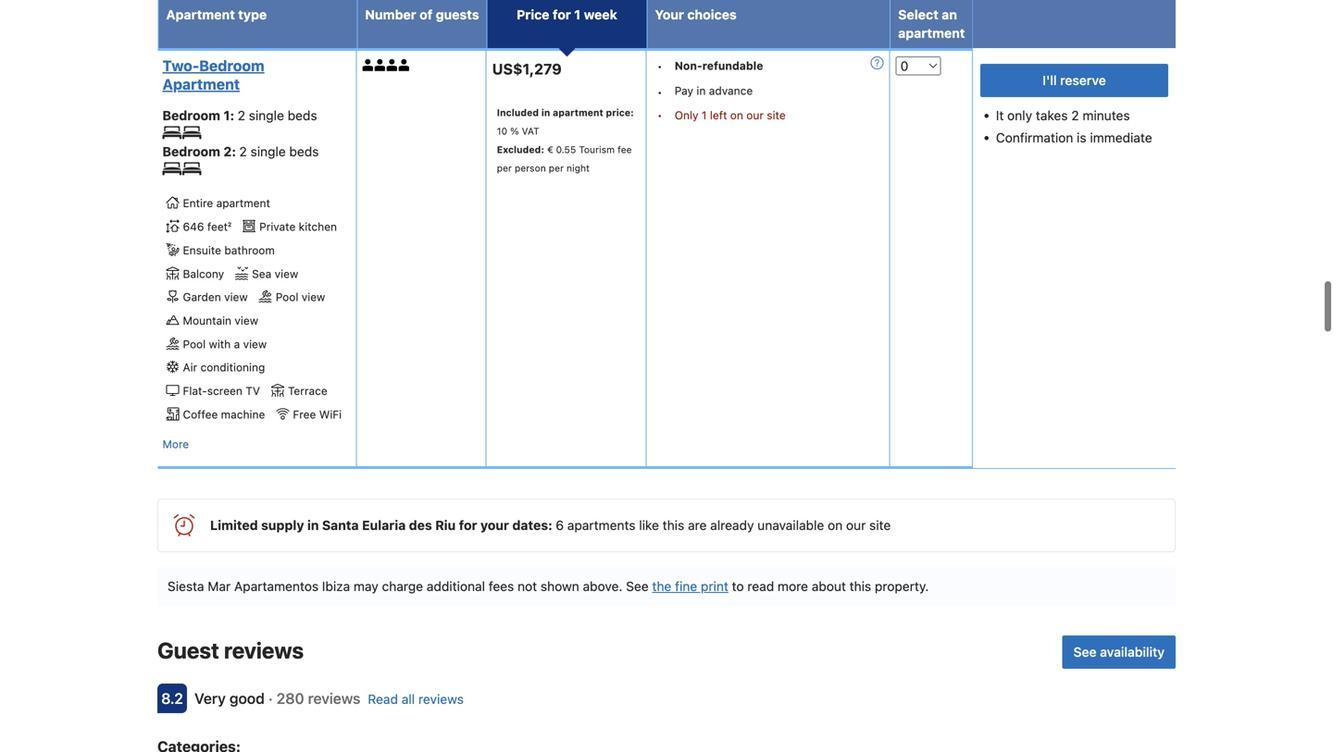 Task type: vqa. For each thing, say whether or not it's contained in the screenshot.
Coffee machine
yes



Task type: locate. For each thing, give the bounding box(es) containing it.
0 vertical spatial in
[[697, 84, 706, 97]]

site right left
[[767, 109, 786, 122]]

free
[[293, 408, 316, 421]]

on right left
[[731, 109, 744, 122]]

0 vertical spatial pool
[[276, 291, 299, 304]]

riu
[[435, 518, 456, 533]]

bedroom 2:
[[163, 144, 239, 159]]

0 horizontal spatial pool
[[183, 338, 206, 351]]

1 left week
[[574, 7, 581, 22]]

occupancy image
[[363, 59, 375, 71], [375, 59, 387, 71], [399, 59, 411, 71]]

1 vertical spatial beds
[[289, 144, 319, 159]]

2 vertical spatial apartment
[[216, 197, 270, 210]]

in right included
[[542, 107, 550, 118]]

on right unavailable
[[828, 518, 843, 533]]

0 horizontal spatial this
[[663, 518, 685, 533]]

2 down two-bedroom apartment link
[[238, 108, 245, 123]]

about
[[812, 579, 846, 595]]

per down €
[[549, 163, 564, 174]]

siesta
[[168, 579, 204, 595]]

1 vertical spatial for
[[459, 518, 477, 533]]

1 vertical spatial apartment
[[553, 107, 604, 118]]

site up property.
[[870, 518, 891, 533]]

see left availability
[[1074, 645, 1097, 660]]

0 horizontal spatial reviews
[[224, 638, 304, 664]]

more down coffee
[[163, 438, 189, 451]]

0 vertical spatial 1
[[574, 7, 581, 22]]

read
[[748, 579, 774, 595]]

pool down sea view
[[276, 291, 299, 304]]

apartment up feet²
[[216, 197, 270, 210]]

3 • from the top
[[657, 109, 663, 122]]

reviews up ·
[[224, 638, 304, 664]]

mountain view
[[183, 314, 258, 327]]

1 occupancy image from the left
[[363, 59, 375, 71]]

in left santa
[[307, 518, 319, 533]]

confirmation
[[996, 130, 1074, 145]]

air conditioning
[[183, 361, 265, 374]]

2 up the entire apartment
[[239, 144, 247, 159]]

1 • from the top
[[657, 60, 663, 72]]

0 horizontal spatial in
[[307, 518, 319, 533]]

view right a at the top of the page
[[243, 338, 267, 351]]

rated very good element
[[194, 690, 265, 708]]

the fine print link
[[652, 579, 729, 595]]

2 vertical spatial •
[[657, 109, 663, 122]]

reviews right all
[[419, 692, 464, 708]]

price:
[[606, 107, 634, 118]]

more
[[163, 19, 189, 32], [163, 438, 189, 451]]

1 horizontal spatial apartment
[[553, 107, 604, 118]]

this right the about
[[850, 579, 872, 595]]

0 vertical spatial site
[[767, 109, 786, 122]]

private kitchen
[[259, 220, 337, 233]]

see availability button
[[1063, 636, 1176, 670]]

1 left left
[[702, 109, 707, 122]]

• left only
[[657, 109, 663, 122]]

your
[[481, 518, 509, 533]]

mar
[[208, 579, 231, 595]]

beds up private kitchen
[[289, 144, 319, 159]]

2 • from the top
[[657, 85, 663, 98]]

0 vertical spatial on
[[731, 109, 744, 122]]

our right unavailable
[[847, 518, 866, 533]]

2 vertical spatial in
[[307, 518, 319, 533]]

conditioning
[[201, 361, 265, 374]]

0.55
[[556, 144, 576, 155]]

review categories element
[[157, 736, 241, 753]]

per down excluded:
[[497, 163, 512, 174]]

apartment
[[899, 25, 966, 41], [553, 107, 604, 118], [216, 197, 270, 210]]

more for second more link from the bottom
[[163, 19, 189, 32]]

1 vertical spatial pool
[[183, 338, 206, 351]]

·
[[269, 690, 273, 708]]

0 horizontal spatial per
[[497, 163, 512, 174]]

2 single beds down two-bedroom apartment link
[[238, 108, 317, 123]]

1 horizontal spatial pool
[[276, 291, 299, 304]]

1 vertical spatial site
[[870, 518, 891, 533]]

beds for bedroom 2:
[[289, 144, 319, 159]]

2 for bedroom 1:
[[238, 108, 245, 123]]

0 vertical spatial beds
[[288, 108, 317, 123]]

more link down coffee
[[163, 435, 189, 454]]

see left the
[[626, 579, 649, 595]]

guest reviews element
[[157, 636, 1055, 666]]

read
[[368, 692, 398, 708]]

week
[[584, 7, 618, 22]]

reviews right 280
[[308, 690, 361, 708]]

two-bedroom apartment link
[[163, 56, 346, 93]]

single down two-bedroom apartment link
[[249, 108, 284, 123]]

guest reviews
[[157, 638, 304, 664]]

1 horizontal spatial see
[[1074, 645, 1097, 660]]

2 up is
[[1072, 108, 1080, 123]]

1 vertical spatial •
[[657, 85, 663, 98]]

• left non-
[[657, 60, 663, 72]]

0 vertical spatial •
[[657, 60, 663, 72]]

select an apartment
[[899, 7, 966, 41]]

fees
[[489, 579, 514, 595]]

1 horizontal spatial our
[[847, 518, 866, 533]]

more up two-
[[163, 19, 189, 32]]

number of guests
[[365, 7, 479, 22]]

apartment down select
[[899, 25, 966, 41]]

pool for pool view
[[276, 291, 299, 304]]

apartment for an
[[899, 25, 966, 41]]

our
[[747, 109, 764, 122], [847, 518, 866, 533]]

balcony
[[183, 267, 224, 280]]

single up the entire apartment
[[251, 144, 286, 159]]

1 horizontal spatial on
[[828, 518, 843, 533]]

2 horizontal spatial reviews
[[419, 692, 464, 708]]

takes
[[1036, 108, 1068, 123]]

this left are
[[663, 518, 685, 533]]

beds for bedroom 1:
[[288, 108, 317, 123]]

1 horizontal spatial per
[[549, 163, 564, 174]]

2 horizontal spatial in
[[697, 84, 706, 97]]

view for sea view
[[275, 267, 298, 280]]

apartment inside included in apartment price: 10 % vat
[[553, 107, 604, 118]]

apartments
[[568, 518, 636, 533]]

0 vertical spatial single
[[249, 108, 284, 123]]

apartment up 0.55
[[553, 107, 604, 118]]

the
[[652, 579, 672, 595]]

free wifi
[[293, 408, 342, 421]]

1 vertical spatial more
[[163, 438, 189, 451]]

0 vertical spatial more link
[[163, 17, 189, 35]]

single
[[249, 108, 284, 123], [251, 144, 286, 159]]

i'll reserve
[[1043, 73, 1107, 88]]

1 vertical spatial our
[[847, 518, 866, 533]]

0 vertical spatial more
[[163, 19, 189, 32]]

0 vertical spatial for
[[553, 7, 571, 22]]

1 horizontal spatial in
[[542, 107, 550, 118]]

• for pay in advance
[[657, 85, 663, 98]]

0 vertical spatial 2 single beds
[[238, 108, 317, 123]]

in right pay
[[697, 84, 706, 97]]

2 horizontal spatial apartment
[[899, 25, 966, 41]]

occupancy image
[[387, 59, 399, 71]]

only
[[1008, 108, 1033, 123]]

view for pool view
[[302, 291, 325, 304]]

view up a at the top of the page
[[235, 314, 258, 327]]

apartamentos
[[234, 579, 319, 595]]

•
[[657, 60, 663, 72], [657, 85, 663, 98], [657, 109, 663, 122]]

flat-screen tv
[[183, 385, 260, 398]]

• for only 1 left on our site
[[657, 109, 663, 122]]

see
[[626, 579, 649, 595], [1074, 645, 1097, 660]]

646 feet²
[[183, 220, 232, 233]]

0 vertical spatial our
[[747, 109, 764, 122]]

view down kitchen
[[302, 291, 325, 304]]

availability
[[1101, 645, 1165, 660]]

for right price
[[553, 7, 571, 22]]

apartment left the type
[[166, 7, 235, 22]]

2 more from the top
[[163, 438, 189, 451]]

2 single beds for bedroom 1:
[[238, 108, 317, 123]]

1 vertical spatial apartment
[[163, 75, 240, 93]]

fee
[[618, 144, 632, 155]]

apartment type
[[166, 7, 267, 22]]

view up mountain view
[[224, 291, 248, 304]]

view right sea
[[275, 267, 298, 280]]

2 single beds
[[238, 108, 317, 123], [239, 144, 319, 159]]

view
[[275, 267, 298, 280], [224, 291, 248, 304], [302, 291, 325, 304], [235, 314, 258, 327], [243, 338, 267, 351]]

1 vertical spatial more link
[[163, 435, 189, 454]]

0 horizontal spatial apartment
[[216, 197, 270, 210]]

person
[[515, 163, 546, 174]]

1 horizontal spatial site
[[870, 518, 891, 533]]

1 horizontal spatial 1
[[702, 109, 707, 122]]

1 more from the top
[[163, 19, 189, 32]]

more for 1st more link from the bottom
[[163, 438, 189, 451]]

2 inside it only takes 2 minutes confirmation is immediate
[[1072, 108, 1080, 123]]

beds
[[288, 108, 317, 123], [289, 144, 319, 159]]

1 vertical spatial 2 single beds
[[239, 144, 319, 159]]

view for garden view
[[224, 291, 248, 304]]

non-refundable
[[675, 59, 764, 72]]

apartment down two-
[[163, 75, 240, 93]]

charge
[[382, 579, 423, 595]]

1 vertical spatial see
[[1074, 645, 1097, 660]]

pool up air
[[183, 338, 206, 351]]

in for pay
[[697, 84, 706, 97]]

1 vertical spatial single
[[251, 144, 286, 159]]

beds down two-bedroom apartment link
[[288, 108, 317, 123]]

single for bedroom 1:
[[249, 108, 284, 123]]

in inside included in apartment price: 10 % vat
[[542, 107, 550, 118]]

only 1 left on our site
[[675, 109, 786, 122]]

feet²
[[207, 220, 232, 233]]

night
[[567, 163, 590, 174]]

shown
[[541, 579, 580, 595]]

for
[[553, 7, 571, 22], [459, 518, 477, 533]]

2 single beds up the entire apartment
[[239, 144, 319, 159]]

above.
[[583, 579, 623, 595]]

1 vertical spatial 1
[[702, 109, 707, 122]]

our down advance
[[747, 109, 764, 122]]

2 occupancy image from the left
[[375, 59, 387, 71]]

apartment for in
[[553, 107, 604, 118]]

unavailable
[[758, 518, 825, 533]]

private
[[259, 220, 296, 233]]

per
[[497, 163, 512, 174], [549, 163, 564, 174]]

for right riu
[[459, 518, 477, 533]]

refundable
[[703, 59, 764, 72]]

see availability
[[1074, 645, 1165, 660]]

1 vertical spatial in
[[542, 107, 550, 118]]

• left pay
[[657, 85, 663, 98]]

0 vertical spatial apartment
[[899, 25, 966, 41]]

guest
[[157, 638, 219, 664]]

1 horizontal spatial this
[[850, 579, 872, 595]]

machine
[[221, 408, 265, 421]]

wifi
[[319, 408, 342, 421]]

i'll reserve button
[[981, 64, 1169, 97]]

more link up two-
[[163, 17, 189, 35]]

0 horizontal spatial see
[[626, 579, 649, 595]]

a
[[234, 338, 240, 351]]

on
[[731, 109, 744, 122], [828, 518, 843, 533]]



Task type: describe. For each thing, give the bounding box(es) containing it.
pool with a view
[[183, 338, 267, 351]]

2 single beds for bedroom 2:
[[239, 144, 319, 159]]

10
[[497, 126, 508, 137]]

may
[[354, 579, 379, 595]]

entire apartment
[[183, 197, 270, 210]]

mountain
[[183, 314, 232, 327]]

pool for pool with a view
[[183, 338, 206, 351]]

choices
[[688, 7, 737, 22]]

us$1,279
[[492, 60, 562, 78]]

ensuite
[[183, 244, 221, 257]]

bathroom
[[225, 244, 275, 257]]

flat-
[[183, 385, 207, 398]]

left
[[710, 109, 727, 122]]

6
[[556, 518, 564, 533]]

646
[[183, 220, 204, 233]]

limited
[[210, 518, 258, 533]]

0 horizontal spatial site
[[767, 109, 786, 122]]

very
[[194, 690, 226, 708]]

coffee machine
[[183, 408, 265, 421]]

property.
[[875, 579, 929, 595]]

vat
[[522, 126, 540, 137]]

see inside button
[[1074, 645, 1097, 660]]

read all reviews
[[368, 692, 464, 708]]

siesta mar apartamentos ibiza may charge additional fees not shown above. see the fine print to read more about this property.
[[168, 579, 929, 595]]

1 horizontal spatial for
[[553, 7, 571, 22]]

price
[[517, 7, 550, 22]]

more
[[778, 579, 809, 595]]

1 vertical spatial this
[[850, 579, 872, 595]]

des
[[409, 518, 432, 533]]

good
[[230, 690, 265, 708]]

1 per from the left
[[497, 163, 512, 174]]

1 vertical spatial on
[[828, 518, 843, 533]]

tv
[[246, 385, 260, 398]]

0 vertical spatial this
[[663, 518, 685, 533]]

santa
[[322, 518, 359, 533]]

0 horizontal spatial on
[[731, 109, 744, 122]]

€ 0.55 tourism fee per person per night
[[497, 144, 632, 174]]

280
[[277, 690, 304, 708]]

very good · 280 reviews
[[194, 690, 361, 708]]

guests
[[436, 7, 479, 22]]

to
[[732, 579, 744, 595]]

included
[[497, 107, 539, 118]]

pay
[[675, 84, 694, 97]]

0 horizontal spatial our
[[747, 109, 764, 122]]

dates:
[[513, 518, 553, 533]]

ibiza
[[322, 579, 350, 595]]

your
[[655, 7, 684, 22]]

2 per from the left
[[549, 163, 564, 174]]

sea view
[[252, 267, 298, 280]]

in for included
[[542, 107, 550, 118]]

type
[[238, 7, 267, 22]]

2 more link from the top
[[163, 435, 189, 454]]

your choices
[[655, 7, 737, 22]]

8.2
[[161, 690, 183, 708]]

apartment inside "two-bedroom apartment"
[[163, 75, 240, 93]]

with
[[209, 338, 231, 351]]

advance
[[709, 84, 753, 97]]

fine
[[675, 579, 698, 595]]

3 occupancy image from the left
[[399, 59, 411, 71]]

1 more link from the top
[[163, 17, 189, 35]]

two-bedroom apartment
[[163, 57, 265, 93]]

0 vertical spatial see
[[626, 579, 649, 595]]

eularia
[[362, 518, 406, 533]]

single for bedroom 2:
[[251, 144, 286, 159]]

0 horizontal spatial for
[[459, 518, 477, 533]]

select
[[899, 7, 939, 22]]

number
[[365, 7, 416, 22]]

terrace
[[288, 385, 328, 398]]

like
[[639, 518, 659, 533]]

1 horizontal spatial reviews
[[308, 690, 361, 708]]

garden view
[[183, 291, 248, 304]]

of
[[420, 7, 433, 22]]

kitchen
[[299, 220, 337, 233]]

print
[[701, 579, 729, 595]]

non-
[[675, 59, 703, 72]]

2 for bedroom 2:
[[239, 144, 247, 159]]

price for 1 week
[[517, 7, 618, 22]]

0 vertical spatial apartment
[[166, 7, 235, 22]]

scored 8.2 element
[[157, 684, 187, 714]]

minutes
[[1083, 108, 1131, 123]]

it
[[996, 108, 1004, 123]]

reviews inside 'element'
[[224, 638, 304, 664]]

bedroom 1:
[[163, 108, 238, 123]]

screen
[[207, 385, 243, 398]]

view for mountain view
[[235, 314, 258, 327]]

supply
[[261, 518, 304, 533]]

entire
[[183, 197, 213, 210]]

pool view
[[276, 291, 325, 304]]

coffee
[[183, 408, 218, 421]]

additional
[[427, 579, 485, 595]]

more details on meals and payment options image
[[871, 56, 884, 69]]

bedroom
[[199, 57, 265, 74]]

is
[[1077, 130, 1087, 145]]

€
[[547, 144, 553, 155]]

not
[[518, 579, 537, 595]]

• for non-refundable
[[657, 60, 663, 72]]

%
[[510, 126, 519, 137]]

0 horizontal spatial 1
[[574, 7, 581, 22]]



